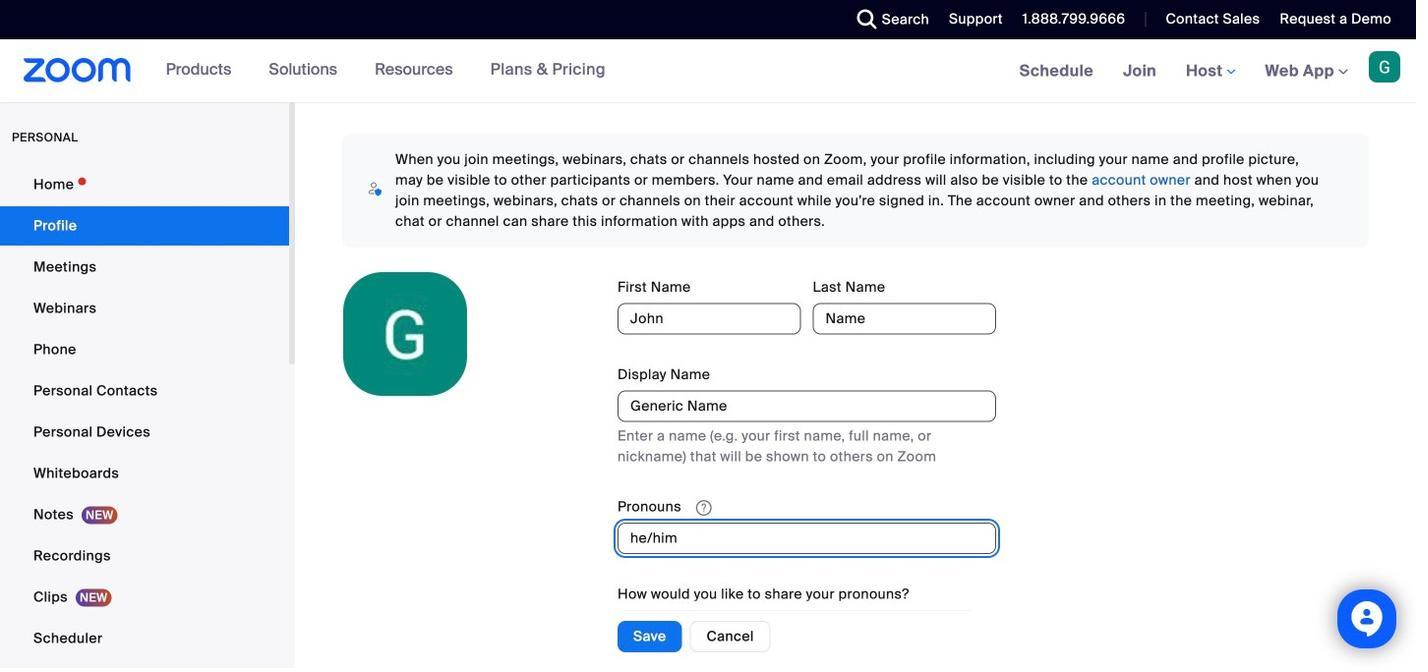Task type: describe. For each thing, give the bounding box(es) containing it.
profile picture image
[[1369, 51, 1401, 83]]

meetings navigation
[[1005, 39, 1416, 104]]



Task type: locate. For each thing, give the bounding box(es) containing it.
Last Name text field
[[813, 304, 996, 335]]

None text field
[[618, 391, 996, 422]]

personal menu menu
[[0, 165, 289, 669]]

zoom logo image
[[24, 58, 131, 83]]

First Name text field
[[618, 304, 801, 335]]

user photo image
[[343, 272, 467, 396]]

product information navigation
[[151, 39, 621, 102]]

Pronouns text field
[[618, 523, 996, 555]]

banner
[[0, 39, 1416, 104]]

learn more about pronouns image
[[690, 500, 718, 517]]



Task type: vqa. For each thing, say whether or not it's contained in the screenshot.
Scroll left icon on the left
no



